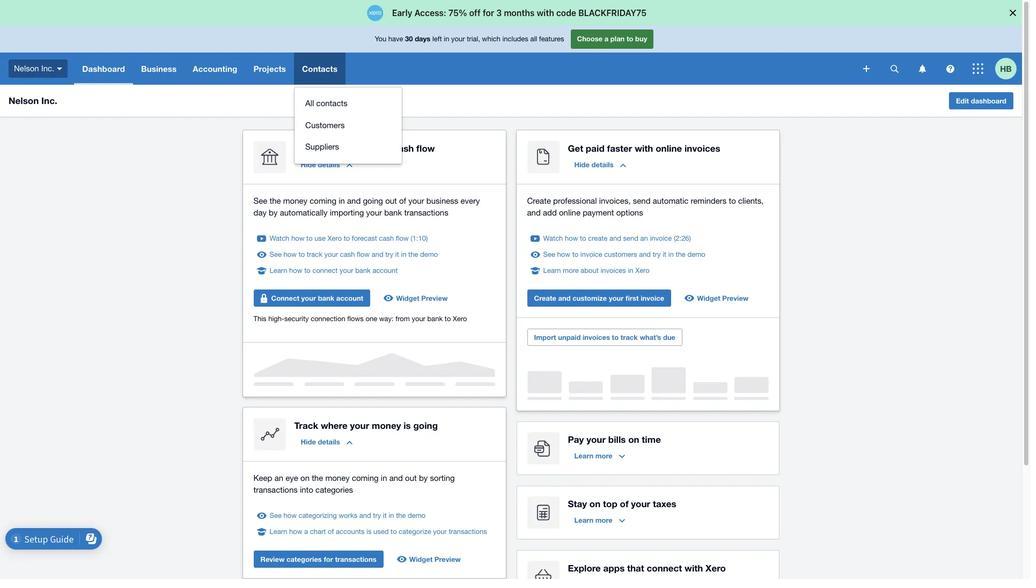 Task type: vqa. For each thing, say whether or not it's contained in the screenshot.
Amount link in the bottom of the page
no



Task type: describe. For each thing, give the bounding box(es) containing it.
options
[[617, 208, 644, 217]]

bank inside see the money coming in and going out of your business every day by automatically importing your bank transactions
[[384, 208, 402, 217]]

learn more for on
[[575, 516, 613, 525]]

connection
[[311, 315, 346, 323]]

way:
[[379, 315, 394, 323]]

stay on top of your taxes
[[568, 499, 677, 510]]

and inside see the money coming in and going out of your business every day by automatically importing your bank transactions
[[347, 196, 361, 206]]

and inside keep an eye on the money coming in and out by sorting transactions into categories
[[390, 474, 403, 483]]

a inside banner
[[605, 34, 609, 43]]

nelson inside nelson inc. "popup button"
[[14, 64, 39, 73]]

2 horizontal spatial svg image
[[947, 65, 955, 73]]

choose
[[577, 34, 603, 43]]

clients,
[[739, 196, 764, 206]]

learn for bank
[[270, 267, 287, 275]]

day
[[254, 208, 267, 217]]

bills icon image
[[527, 433, 560, 465]]

reminders
[[691, 196, 727, 206]]

pay your bills on time
[[568, 434, 661, 446]]

and up customers
[[610, 235, 622, 243]]

works
[[339, 512, 358, 520]]

explore
[[568, 563, 601, 574]]

your left taxes
[[631, 499, 651, 510]]

1 horizontal spatial on
[[590, 499, 601, 510]]

keep an eye on the money coming in and out by sorting transactions into categories
[[254, 474, 455, 495]]

demo inside "link"
[[408, 512, 426, 520]]

the inside see the money coming in and going out of your business every day by automatically importing your bank transactions
[[270, 196, 281, 206]]

eye
[[286, 474, 298, 483]]

send inside the create professional invoices, send automatic reminders to clients, and add online payment options
[[633, 196, 651, 206]]

widget for flow
[[396, 294, 420, 303]]

try inside "link"
[[373, 512, 381, 520]]

going inside see the money coming in and going out of your business every day by automatically importing your bank transactions
[[363, 196, 383, 206]]

to up learn more about invoices in xero
[[573, 251, 579, 259]]

dashboard
[[972, 97, 1007, 105]]

demo down (2:26)
[[688, 251, 706, 259]]

transactions inside button
[[335, 556, 377, 564]]

0 vertical spatial is
[[404, 420, 411, 432]]

forecast
[[352, 235, 377, 243]]

review
[[261, 556, 285, 564]]

invoices,
[[599, 196, 631, 206]]

create and customize your first invoice button
[[527, 290, 672, 307]]

create for create professional invoices, send automatic reminders to clients, and add online payment options
[[527, 196, 551, 206]]

high-
[[269, 315, 285, 323]]

and inside "link"
[[360, 512, 371, 520]]

it inside "link"
[[383, 512, 387, 520]]

accounts
[[336, 528, 365, 536]]

sorting
[[430, 474, 455, 483]]

paid
[[586, 143, 605, 154]]

bank down see how to track your cash flow and try it in the demo link
[[355, 267, 371, 275]]

transactions inside keep an eye on the money coming in and out by sorting transactions into categories
[[254, 486, 298, 495]]

suppliers
[[305, 142, 339, 151]]

watch how to use xero to forecast cash flow (1:10) link
[[270, 234, 428, 244]]

for
[[324, 556, 333, 564]]

of inside see the money coming in and going out of your business every day by automatically importing your bank transactions
[[399, 196, 406, 206]]

learn how to connect your bank account link
[[270, 266, 398, 276]]

widget preview for invoices
[[697, 294, 749, 303]]

you have 30 days left in your trial, which includes all features
[[375, 34, 564, 43]]

how for connect
[[289, 267, 303, 275]]

features
[[539, 35, 564, 43]]

see how to track your cash flow and try it in the demo link
[[270, 250, 438, 260]]

coming inside see the money coming in and going out of your business every day by automatically importing your bank transactions
[[310, 196, 337, 206]]

import
[[534, 333, 557, 342]]

your inside you have 30 days left in your trial, which includes all features
[[452, 35, 465, 43]]

business
[[141, 64, 177, 74]]

the inside "link"
[[396, 512, 406, 520]]

to inside banner
[[627, 34, 634, 43]]

0 horizontal spatial svg image
[[864, 65, 870, 72]]

learn more about invoices in xero link
[[544, 266, 650, 276]]

trial,
[[467, 35, 480, 43]]

stay
[[568, 499, 587, 510]]

learn for accounts
[[270, 528, 287, 536]]

business
[[427, 196, 459, 206]]

2 horizontal spatial svg image
[[973, 63, 984, 74]]

in inside "link"
[[389, 512, 394, 520]]

your right over
[[371, 143, 391, 154]]

learn for xero
[[544, 267, 561, 275]]

over
[[350, 143, 369, 154]]

categorizing
[[299, 512, 337, 520]]

chart
[[310, 528, 326, 536]]

your left business
[[409, 196, 424, 206]]

connect your bank account
[[271, 294, 364, 303]]

see for see the money coming in and going out of your business every day by automatically importing your bank transactions
[[254, 196, 268, 206]]

0 vertical spatial an
[[641, 235, 648, 243]]

invoice inside watch how to create and send an invoice (2:26) link
[[650, 235, 672, 243]]

1 vertical spatial a
[[305, 528, 308, 536]]

bills
[[609, 434, 626, 446]]

see how to track your cash flow and try it in the demo
[[270, 251, 438, 259]]

nelson inc. button
[[0, 53, 74, 85]]

1 horizontal spatial online
[[656, 143, 682, 154]]

see how to invoice customers and try it in the demo
[[544, 251, 706, 259]]

watch how to use xero to forecast cash flow (1:10)
[[270, 235, 428, 243]]

all
[[305, 99, 314, 108]]

hide for visibility
[[301, 161, 316, 169]]

categorize
[[399, 528, 431, 536]]

invoices icon image
[[527, 141, 560, 173]]

faster
[[607, 143, 633, 154]]

where
[[321, 420, 348, 432]]

demo down (1:10)
[[420, 251, 438, 259]]

use
[[315, 235, 326, 243]]

importing
[[330, 208, 364, 217]]

invoice inside create and customize your first invoice button
[[641, 294, 665, 303]]

invoices inside import unpaid invoices to track what's due button
[[583, 333, 610, 342]]

contacts button
[[294, 53, 346, 85]]

contacts
[[317, 99, 348, 108]]

hide for where
[[301, 438, 316, 447]]

to right from
[[445, 315, 451, 323]]

and inside button
[[559, 294, 571, 303]]

preview for get paid faster with online invoices
[[723, 294, 749, 303]]

money inside keep an eye on the money coming in and out by sorting transactions into categories
[[326, 474, 350, 483]]

account inside button
[[337, 294, 364, 303]]

details for visibility
[[318, 161, 340, 169]]

2 horizontal spatial money
[[372, 420, 401, 432]]

how for chart
[[289, 528, 303, 536]]

invoice inside see how to invoice customers and try it in the demo link
[[581, 251, 603, 259]]

more for on
[[596, 516, 613, 525]]

0 horizontal spatial track
[[307, 251, 323, 259]]

projects button
[[246, 53, 294, 85]]

2 horizontal spatial try
[[653, 251, 661, 259]]

business button
[[133, 53, 185, 85]]

and inside the create professional invoices, send automatic reminders to clients, and add online payment options
[[527, 208, 541, 217]]

2 horizontal spatial flow
[[417, 143, 435, 154]]

by inside keep an eye on the money coming in and out by sorting transactions into categories
[[419, 474, 428, 483]]

edit
[[957, 97, 970, 105]]

review categories for transactions button
[[254, 551, 384, 569]]

1 vertical spatial inc.
[[41, 95, 57, 106]]

your right importing
[[366, 208, 382, 217]]

2 vertical spatial of
[[328, 528, 334, 536]]

1 horizontal spatial svg image
[[919, 65, 926, 73]]

xero inside "learn more about invoices in xero" link
[[636, 267, 650, 275]]

which
[[482, 35, 501, 43]]

hide details for paid
[[575, 161, 614, 169]]

import unpaid invoices to track what's due
[[534, 333, 676, 342]]

learn more about invoices in xero
[[544, 267, 650, 275]]

track
[[294, 420, 318, 432]]

hide details button for where
[[294, 434, 359, 451]]

get paid faster with online invoices
[[568, 143, 721, 154]]

the down (2:26)
[[676, 251, 686, 259]]

see how categorizing works and try it in the demo
[[270, 512, 426, 520]]

hide details for visibility
[[301, 161, 340, 169]]

in inside keep an eye on the money coming in and out by sorting transactions into categories
[[381, 474, 387, 483]]

keep
[[254, 474, 272, 483]]

xero inside watch how to use xero to forecast cash flow (1:10) link
[[328, 235, 342, 243]]

details for where
[[318, 438, 340, 447]]

every
[[461, 196, 480, 206]]

track where your money is going
[[294, 420, 438, 432]]

out inside see the money coming in and going out of your business every day by automatically importing your bank transactions
[[386, 196, 397, 206]]

inc. inside "popup button"
[[41, 64, 54, 73]]

30
[[405, 34, 413, 43]]

and right customers
[[639, 251, 651, 259]]

watch for get paid faster with online invoices
[[544, 235, 563, 243]]

watch how to create and send an invoice (2:26) link
[[544, 234, 691, 244]]

about
[[581, 267, 599, 275]]

buy
[[636, 34, 648, 43]]



Task type: locate. For each thing, give the bounding box(es) containing it.
money inside see the money coming in and going out of your business every day by automatically importing your bank transactions
[[283, 196, 308, 206]]

banner
[[0, 26, 1023, 164]]

payment
[[583, 208, 614, 217]]

0 horizontal spatial flow
[[357, 251, 370, 259]]

transactions
[[404, 208, 449, 217], [254, 486, 298, 495], [449, 528, 487, 536], [335, 556, 377, 564]]

1 horizontal spatial money
[[326, 474, 350, 483]]

1 horizontal spatial try
[[386, 251, 394, 259]]

1 vertical spatial an
[[275, 474, 283, 483]]

bank
[[384, 208, 402, 217], [355, 267, 371, 275], [318, 294, 335, 303], [428, 315, 443, 323]]

create inside the create professional invoices, send automatic reminders to clients, and add online payment options
[[527, 196, 551, 206]]

1 horizontal spatial a
[[605, 34, 609, 43]]

in
[[444, 35, 450, 43], [339, 196, 345, 206], [401, 251, 407, 259], [669, 251, 674, 259], [628, 267, 634, 275], [381, 474, 387, 483], [389, 512, 394, 520]]

1 horizontal spatial coming
[[352, 474, 379, 483]]

0 horizontal spatial a
[[305, 528, 308, 536]]

pay
[[568, 434, 584, 446]]

security
[[285, 315, 309, 323]]

2 learn more button from the top
[[568, 512, 632, 529]]

your right from
[[412, 315, 426, 323]]

the up categorize
[[396, 512, 406, 520]]

more for your
[[596, 452, 613, 461]]

navigation containing dashboard
[[74, 53, 856, 164]]

account down see how to track your cash flow and try it in the demo link
[[373, 267, 398, 275]]

send inside watch how to create and send an invoice (2:26) link
[[624, 235, 639, 243]]

online down professional
[[559, 208, 581, 217]]

edit dashboard
[[957, 97, 1007, 105]]

get left visibility
[[294, 143, 310, 154]]

invoice right the first
[[641, 294, 665, 303]]

see inside see how to invoice customers and try it in the demo link
[[544, 251, 556, 259]]

0 horizontal spatial is
[[367, 528, 372, 536]]

1 horizontal spatial going
[[414, 420, 438, 432]]

to up learn how to connect your bank account
[[299, 251, 305, 259]]

more down top
[[596, 516, 613, 525]]

have
[[389, 35, 403, 43]]

hide details down suppliers
[[301, 161, 340, 169]]

1 horizontal spatial connect
[[647, 563, 682, 574]]

1 vertical spatial cash
[[379, 235, 394, 243]]

categories inside keep an eye on the money coming in and out by sorting transactions into categories
[[316, 486, 353, 495]]

more left about
[[563, 267, 579, 275]]

watch down automatically
[[270, 235, 290, 243]]

1 horizontal spatial out
[[405, 474, 417, 483]]

on right bills
[[629, 434, 640, 446]]

1 vertical spatial create
[[534, 294, 557, 303]]

try
[[386, 251, 394, 259], [653, 251, 661, 259], [373, 512, 381, 520]]

cash down watch how to use xero to forecast cash flow (1:10) link
[[340, 251, 355, 259]]

learn more for your
[[575, 452, 613, 461]]

0 vertical spatial cash
[[393, 143, 414, 154]]

learn up review
[[270, 528, 287, 536]]

see for see how to invoice customers and try it in the demo
[[544, 251, 556, 259]]

your left trial, on the top of the page
[[452, 35, 465, 43]]

and left customize at the bottom right
[[559, 294, 571, 303]]

0 vertical spatial invoices
[[685, 143, 721, 154]]

1 vertical spatial send
[[624, 235, 639, 243]]

import unpaid invoices to track what's due button
[[527, 329, 683, 346]]

transactions right for
[[335, 556, 377, 564]]

send up options
[[633, 196, 651, 206]]

0 vertical spatial of
[[399, 196, 406, 206]]

see inside see how to track your cash flow and try it in the demo link
[[270, 251, 282, 259]]

hide details button down paid on the top of the page
[[568, 156, 633, 173]]

an inside keep an eye on the money coming in and out by sorting transactions into categories
[[275, 474, 283, 483]]

1 learn more from the top
[[575, 452, 613, 461]]

how for works
[[284, 512, 297, 520]]

0 vertical spatial out
[[386, 196, 397, 206]]

from
[[396, 315, 410, 323]]

1 horizontal spatial it
[[396, 251, 399, 259]]

widget preview for flow
[[396, 294, 448, 303]]

try right customers
[[653, 251, 661, 259]]

0 vertical spatial going
[[363, 196, 383, 206]]

learn more button for your
[[568, 448, 632, 465]]

0 vertical spatial more
[[563, 267, 579, 275]]

0 vertical spatial on
[[629, 434, 640, 446]]

learn more button for on
[[568, 512, 632, 529]]

create up "add"
[[527, 196, 551, 206]]

0 vertical spatial connect
[[313, 267, 338, 275]]

1 vertical spatial account
[[337, 294, 364, 303]]

see inside see how categorizing works and try it in the demo "link"
[[270, 512, 282, 520]]

how for invoice
[[557, 251, 571, 259]]

includes
[[503, 35, 529, 43]]

create up import
[[534, 294, 557, 303]]

out inside keep an eye on the money coming in and out by sorting transactions into categories
[[405, 474, 417, 483]]

learn down "stay" at the right
[[575, 516, 594, 525]]

list box containing all contacts
[[295, 88, 402, 164]]

svg image
[[973, 63, 984, 74], [891, 65, 899, 73], [864, 65, 870, 72]]

group containing all contacts
[[295, 88, 402, 163]]

your right 'pay'
[[587, 434, 606, 446]]

svg image
[[919, 65, 926, 73], [947, 65, 955, 73], [57, 68, 62, 70]]

2 learn more from the top
[[575, 516, 613, 525]]

transactions down business
[[404, 208, 449, 217]]

hide details button down visibility
[[294, 156, 359, 173]]

0 horizontal spatial money
[[283, 196, 308, 206]]

suppliers link
[[295, 136, 402, 158]]

learn how a chart of accounts is used to categorize your transactions
[[270, 528, 487, 536]]

on for time
[[629, 434, 640, 446]]

0 vertical spatial by
[[269, 208, 278, 217]]

an up see how to invoice customers and try it in the demo
[[641, 235, 648, 243]]

0 horizontal spatial try
[[373, 512, 381, 520]]

preview
[[422, 294, 448, 303], [723, 294, 749, 303], [435, 556, 461, 564]]

invoice left (2:26)
[[650, 235, 672, 243]]

flow inside see how to track your cash flow and try it in the demo link
[[357, 251, 370, 259]]

to up see how to track your cash flow and try it in the demo
[[344, 235, 350, 243]]

to left use
[[307, 235, 313, 243]]

create
[[527, 196, 551, 206], [534, 294, 557, 303]]

2 get from the left
[[568, 143, 584, 154]]

0 horizontal spatial out
[[386, 196, 397, 206]]

0 horizontal spatial online
[[559, 208, 581, 217]]

watch for get visibility over your cash flow
[[270, 235, 290, 243]]

bank right importing
[[384, 208, 402, 217]]

contacts
[[302, 64, 338, 74]]

track money icon image
[[254, 419, 286, 451]]

customers
[[305, 121, 345, 130]]

1 horizontal spatial get
[[568, 143, 584, 154]]

what's
[[640, 333, 662, 342]]

hide down paid on the top of the page
[[575, 161, 590, 169]]

taxes
[[653, 499, 677, 510]]

the down (1:10)
[[409, 251, 418, 259]]

transactions inside see the money coming in and going out of your business every day by automatically importing your bank transactions
[[404, 208, 449, 217]]

2 horizontal spatial of
[[620, 499, 629, 510]]

send up see how to invoice customers and try it in the demo
[[624, 235, 639, 243]]

bank inside button
[[318, 294, 335, 303]]

and down the forecast
[[372, 251, 384, 259]]

widget preview button for flow
[[379, 290, 454, 307]]

more down pay your bills on time
[[596, 452, 613, 461]]

categories
[[316, 486, 353, 495], [287, 556, 322, 564]]

visibility
[[312, 143, 347, 154]]

hide details
[[301, 161, 340, 169], [575, 161, 614, 169], [301, 438, 340, 447]]

nelson
[[14, 64, 39, 73], [9, 95, 39, 106]]

due
[[664, 333, 676, 342]]

0 vertical spatial learn more
[[575, 452, 613, 461]]

to inside button
[[612, 333, 619, 342]]

out left sorting
[[405, 474, 417, 483]]

get for get paid faster with online invoices
[[568, 143, 584, 154]]

an left 'eye'
[[275, 474, 283, 483]]

top
[[603, 499, 618, 510]]

0 horizontal spatial on
[[301, 474, 310, 483]]

to left create
[[580, 235, 587, 243]]

see inside see the money coming in and going out of your business every day by automatically importing your bank transactions
[[254, 196, 268, 206]]

0 horizontal spatial account
[[337, 294, 364, 303]]

inc.
[[41, 64, 54, 73], [41, 95, 57, 106]]

see for see how categorizing works and try it in the demo
[[270, 512, 282, 520]]

to inside the create professional invoices, send automatic reminders to clients, and add online payment options
[[729, 196, 736, 206]]

2 vertical spatial invoice
[[641, 294, 665, 303]]

hb
[[1001, 64, 1012, 73]]

learn how a chart of accounts is used to categorize your transactions link
[[270, 527, 487, 538]]

(1:10)
[[411, 235, 428, 243]]

1 horizontal spatial of
[[399, 196, 406, 206]]

1 vertical spatial online
[[559, 208, 581, 217]]

1 vertical spatial money
[[372, 420, 401, 432]]

1 learn more button from the top
[[568, 448, 632, 465]]

create
[[589, 235, 608, 243]]

your down see how to track your cash flow and try it in the demo link
[[340, 267, 354, 275]]

review categories for transactions
[[261, 556, 377, 564]]

details down where
[[318, 438, 340, 447]]

widget for invoices
[[697, 294, 721, 303]]

hide details down paid on the top of the page
[[575, 161, 614, 169]]

bank right from
[[428, 315, 443, 323]]

your up learn how to connect your bank account
[[325, 251, 338, 259]]

create inside button
[[534, 294, 557, 303]]

group
[[295, 88, 402, 163]]

your right connect at the left
[[301, 294, 316, 303]]

in inside you have 30 days left in your trial, which includes all features
[[444, 35, 450, 43]]

1 watch from the left
[[270, 235, 290, 243]]

that
[[628, 563, 645, 574]]

invoices inside "learn more about invoices in xero" link
[[601, 267, 626, 275]]

all
[[531, 35, 537, 43]]

how
[[291, 235, 305, 243], [565, 235, 578, 243], [284, 251, 297, 259], [557, 251, 571, 259], [289, 267, 303, 275], [284, 512, 297, 520], [289, 528, 303, 536]]

how for track
[[284, 251, 297, 259]]

invoice up about
[[581, 251, 603, 259]]

track
[[307, 251, 323, 259], [621, 333, 638, 342]]

used
[[374, 528, 389, 536]]

hide for paid
[[575, 161, 590, 169]]

learn down 'pay'
[[575, 452, 594, 461]]

1 horizontal spatial svg image
[[891, 65, 899, 73]]

by inside see the money coming in and going out of your business every day by automatically importing your bank transactions
[[269, 208, 278, 217]]

0 vertical spatial create
[[527, 196, 551, 206]]

0 vertical spatial coming
[[310, 196, 337, 206]]

by left sorting
[[419, 474, 428, 483]]

connect for your
[[313, 267, 338, 275]]

cash
[[393, 143, 414, 154], [379, 235, 394, 243], [340, 251, 355, 259]]

all contacts
[[305, 99, 348, 108]]

2 vertical spatial more
[[596, 516, 613, 525]]

2 horizontal spatial it
[[663, 251, 667, 259]]

connect up connect your bank account
[[313, 267, 338, 275]]

money up automatically
[[283, 196, 308, 206]]

see how to invoice customers and try it in the demo link
[[544, 250, 706, 260]]

1 vertical spatial out
[[405, 474, 417, 483]]

1 horizontal spatial an
[[641, 235, 648, 243]]

the
[[270, 196, 281, 206], [409, 251, 418, 259], [676, 251, 686, 259], [312, 474, 323, 483], [396, 512, 406, 520]]

(2:26)
[[674, 235, 691, 243]]

0 vertical spatial categories
[[316, 486, 353, 495]]

1 vertical spatial of
[[620, 499, 629, 510]]

choose a plan to buy
[[577, 34, 648, 43]]

details for paid
[[592, 161, 614, 169]]

connect for with
[[647, 563, 682, 574]]

time
[[642, 434, 661, 446]]

1 vertical spatial more
[[596, 452, 613, 461]]

1 vertical spatial coming
[[352, 474, 379, 483]]

widget
[[396, 294, 420, 303], [697, 294, 721, 303], [409, 556, 433, 564]]

coming inside keep an eye on the money coming in and out by sorting transactions into categories
[[352, 474, 379, 483]]

online
[[656, 143, 682, 154], [559, 208, 581, 217]]

one
[[366, 315, 377, 323]]

to left clients,
[[729, 196, 736, 206]]

banner containing hb
[[0, 26, 1023, 164]]

bank up connection
[[318, 294, 335, 303]]

hide details for where
[[301, 438, 340, 447]]

hide details down where
[[301, 438, 340, 447]]

money right where
[[372, 420, 401, 432]]

to left buy
[[627, 34, 634, 43]]

try down watch how to use xero to forecast cash flow (1:10) link
[[386, 251, 394, 259]]

on inside keep an eye on the money coming in and out by sorting transactions into categories
[[301, 474, 310, 483]]

preview for get visibility over your cash flow
[[422, 294, 448, 303]]

explore apps that connect with xero
[[568, 563, 726, 574]]

1 vertical spatial with
[[685, 563, 703, 574]]

0 vertical spatial invoice
[[650, 235, 672, 243]]

add-ons icon image
[[527, 562, 560, 580]]

0 horizontal spatial svg image
[[57, 68, 62, 70]]

customize
[[573, 294, 607, 303]]

accounting
[[193, 64, 237, 74]]

0 horizontal spatial coming
[[310, 196, 337, 206]]

connect your bank account button
[[254, 290, 371, 307]]

2 vertical spatial flow
[[357, 251, 370, 259]]

this
[[254, 315, 267, 323]]

widget preview button for invoices
[[680, 290, 756, 307]]

2 vertical spatial money
[[326, 474, 350, 483]]

your right where
[[350, 420, 370, 432]]

0 horizontal spatial of
[[328, 528, 334, 536]]

banking icon image
[[254, 141, 286, 173]]

1 horizontal spatial flow
[[396, 235, 409, 243]]

widget preview button
[[379, 290, 454, 307], [680, 290, 756, 307], [392, 551, 468, 569]]

1 vertical spatial on
[[301, 474, 310, 483]]

svg image inside nelson inc. "popup button"
[[57, 68, 62, 70]]

cash right the forecast
[[379, 235, 394, 243]]

learn how to connect your bank account
[[270, 267, 398, 275]]

coming up automatically
[[310, 196, 337, 206]]

to up the connect your bank account button
[[305, 267, 311, 275]]

to right used
[[391, 528, 397, 536]]

create for create and customize your first invoice
[[534, 294, 557, 303]]

watch how to create and send an invoice (2:26)
[[544, 235, 691, 243]]

hide down suppliers
[[301, 161, 316, 169]]

a left plan
[[605, 34, 609, 43]]

1 horizontal spatial by
[[419, 474, 428, 483]]

flow inside watch how to use xero to forecast cash flow (1:10) link
[[396, 235, 409, 243]]

2 vertical spatial on
[[590, 499, 601, 510]]

list box
[[295, 88, 402, 164]]

money
[[283, 196, 308, 206], [372, 420, 401, 432], [326, 474, 350, 483]]

your right categorize
[[433, 528, 447, 536]]

2 watch from the left
[[544, 235, 563, 243]]

1 get from the left
[[294, 143, 310, 154]]

into
[[300, 486, 313, 495]]

track down use
[[307, 251, 323, 259]]

left
[[433, 35, 442, 43]]

add
[[543, 208, 557, 217]]

0 vertical spatial account
[[373, 267, 398, 275]]

0 vertical spatial track
[[307, 251, 323, 259]]

2 vertical spatial cash
[[340, 251, 355, 259]]

dashboard
[[82, 64, 125, 74]]

1 vertical spatial nelson
[[9, 95, 39, 106]]

0 vertical spatial send
[[633, 196, 651, 206]]

get visibility over your cash flow
[[294, 143, 435, 154]]

1 vertical spatial invoices
[[601, 267, 626, 275]]

1 vertical spatial is
[[367, 528, 372, 536]]

with
[[635, 143, 654, 154], [685, 563, 703, 574]]

the inside keep an eye on the money coming in and out by sorting transactions into categories
[[312, 474, 323, 483]]

1 vertical spatial nelson inc.
[[9, 95, 57, 106]]

more
[[563, 267, 579, 275], [596, 452, 613, 461], [596, 516, 613, 525]]

coming
[[310, 196, 337, 206], [352, 474, 379, 483]]

0 horizontal spatial watch
[[270, 235, 290, 243]]

1 vertical spatial going
[[414, 420, 438, 432]]

0 horizontal spatial going
[[363, 196, 383, 206]]

learn more down 'pay'
[[575, 452, 613, 461]]

is inside "learn how a chart of accounts is used to categorize your transactions" link
[[367, 528, 372, 536]]

and left "add"
[[527, 208, 541, 217]]

in inside see the money coming in and going out of your business every day by automatically importing your bank transactions
[[339, 196, 345, 206]]

transactions down keep
[[254, 486, 298, 495]]

nelson inc. inside "popup button"
[[14, 64, 54, 73]]

0 horizontal spatial with
[[635, 143, 654, 154]]

get for get visibility over your cash flow
[[294, 143, 310, 154]]

to left the what's on the right of the page
[[612, 333, 619, 342]]

0 vertical spatial inc.
[[41, 64, 54, 73]]

categories inside button
[[287, 556, 322, 564]]

learn
[[270, 267, 287, 275], [544, 267, 561, 275], [575, 452, 594, 461], [575, 516, 594, 525], [270, 528, 287, 536]]

0 horizontal spatial by
[[269, 208, 278, 217]]

get
[[294, 143, 310, 154], [568, 143, 584, 154]]

0 vertical spatial nelson inc.
[[14, 64, 54, 73]]

of right chart
[[328, 528, 334, 536]]

1 horizontal spatial account
[[373, 267, 398, 275]]

invoices preview bar graph image
[[527, 368, 769, 400]]

you
[[375, 35, 387, 43]]

see up day
[[254, 196, 268, 206]]

watch
[[270, 235, 290, 243], [544, 235, 563, 243]]

of left business
[[399, 196, 406, 206]]

how for use
[[291, 235, 305, 243]]

categories left for
[[287, 556, 322, 564]]

1 horizontal spatial is
[[404, 420, 411, 432]]

1 horizontal spatial with
[[685, 563, 703, 574]]

categories right into
[[316, 486, 353, 495]]

it right customers
[[663, 251, 667, 259]]

connect
[[271, 294, 300, 303]]

0 vertical spatial with
[[635, 143, 654, 154]]

on for the
[[301, 474, 310, 483]]

it down watch how to use xero to forecast cash flow (1:10) link
[[396, 251, 399, 259]]

invoices down customers
[[601, 267, 626, 275]]

watch down "add"
[[544, 235, 563, 243]]

hide details button for visibility
[[294, 156, 359, 173]]

a left chart
[[305, 528, 308, 536]]

see for see how to track your cash flow and try it in the demo
[[270, 251, 282, 259]]

learn left about
[[544, 267, 561, 275]]

learn more button down pay your bills on time
[[568, 448, 632, 465]]

to
[[627, 34, 634, 43], [729, 196, 736, 206], [307, 235, 313, 243], [344, 235, 350, 243], [580, 235, 587, 243], [299, 251, 305, 259], [573, 251, 579, 259], [305, 267, 311, 275], [445, 315, 451, 323], [612, 333, 619, 342], [391, 528, 397, 536]]

learn more
[[575, 452, 613, 461], [575, 516, 613, 525]]

all contacts link
[[295, 93, 402, 115]]

hide details button for paid
[[568, 156, 633, 173]]

learn up connect at the left
[[270, 267, 287, 275]]

see the money coming in and going out of your business every day by automatically importing your bank transactions
[[254, 196, 480, 217]]

0 vertical spatial flow
[[417, 143, 435, 154]]

on up into
[[301, 474, 310, 483]]

how for create
[[565, 235, 578, 243]]

how inside "link"
[[284, 512, 297, 520]]

1 vertical spatial by
[[419, 474, 428, 483]]

money up see how categorizing works and try it in the demo
[[326, 474, 350, 483]]

transactions right categorize
[[449, 528, 487, 536]]

2 horizontal spatial on
[[629, 434, 640, 446]]

0 vertical spatial learn more button
[[568, 448, 632, 465]]

demo up categorize
[[408, 512, 426, 520]]

navigation
[[74, 53, 856, 164]]

1 vertical spatial connect
[[647, 563, 682, 574]]

0 horizontal spatial get
[[294, 143, 310, 154]]

on left top
[[590, 499, 601, 510]]

0 vertical spatial money
[[283, 196, 308, 206]]

1 vertical spatial track
[[621, 333, 638, 342]]

0 horizontal spatial an
[[275, 474, 283, 483]]

banking preview line graph image
[[254, 354, 495, 387]]

online inside the create professional invoices, send automatic reminders to clients, and add online payment options
[[559, 208, 581, 217]]

automatic
[[653, 196, 689, 206]]

out left business
[[386, 196, 397, 206]]

dialog
[[0, 0, 1031, 26]]

see down keep
[[270, 512, 282, 520]]

and left sorting
[[390, 474, 403, 483]]

navigation inside banner
[[74, 53, 856, 164]]

2 vertical spatial invoices
[[583, 333, 610, 342]]

track inside button
[[621, 333, 638, 342]]

professional
[[554, 196, 597, 206]]

your left the first
[[609, 294, 624, 303]]

connect right that
[[647, 563, 682, 574]]

taxes icon image
[[527, 497, 560, 529]]

this high-security connection flows one way: from your bank to xero
[[254, 315, 467, 323]]

group inside navigation
[[295, 88, 402, 163]]

flow
[[417, 143, 435, 154], [396, 235, 409, 243], [357, 251, 370, 259]]

see up connect at the left
[[270, 251, 282, 259]]



